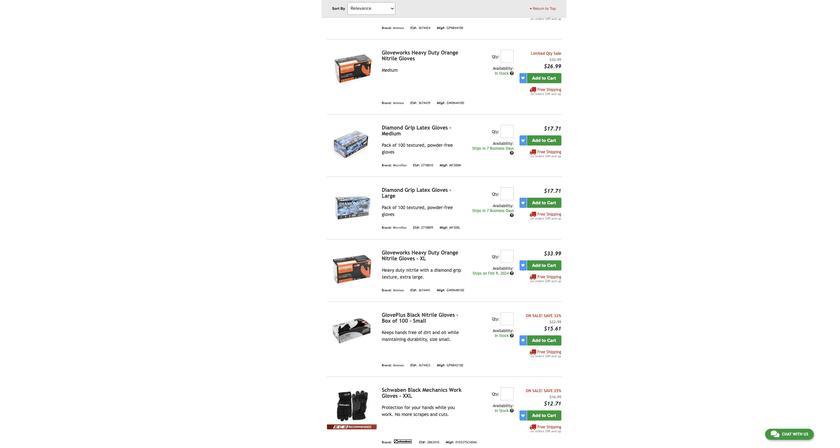 Task type: locate. For each thing, give the bounding box(es) containing it.
question circle image for $17.71
[[510, 151, 514, 155]]

-
[[449, 125, 451, 131], [449, 187, 451, 194], [416, 256, 418, 262], [456, 313, 458, 319], [410, 318, 411, 325], [399, 394, 401, 400]]

mfg#: left the gw0n44100
[[437, 101, 445, 105]]

powder- for diamond grip latex gloves - medium
[[427, 143, 444, 148]]

hands
[[395, 331, 407, 336], [422, 406, 434, 411]]

gloves inside gloveworks heavy duty orange nitrile gloves
[[399, 56, 415, 62]]

gloves for large
[[382, 212, 394, 218]]

1 in stock from the top
[[495, 71, 510, 76]]

es#2863410 - 010337sch04a - schwaben black mechanics work gloves - xxl - protection for your hands while you work. no more scrapes and cuts. - schwaben - audi bmw volkswagen mercedes benz mini porsche image
[[327, 388, 377, 425]]

1 vertical spatial $17.71
[[544, 188, 561, 195]]

es#3674423 - gpnb42100 - gloveplus black nitrile gloves - box of 100 - small - keeps hands free of dirt and oil while maintaining durability, size small. - ammex - audi bmw volkswagen mercedes benz mini porsche image
[[327, 313, 377, 350]]

brand: microflex left es#: 2718810
[[382, 164, 407, 167]]

question circle image
[[510, 214, 514, 218], [510, 272, 514, 276]]

gloveworks
[[382, 50, 410, 56], [382, 250, 410, 256]]

small
[[413, 318, 426, 325]]

0 vertical spatial latex
[[417, 125, 430, 131]]

while right oil
[[448, 331, 459, 336]]

1 vertical spatial diamond
[[382, 187, 403, 194]]

2 pack from the top
[[382, 205, 391, 211]]

2 $49 from the top
[[545, 92, 550, 96]]

while
[[448, 331, 459, 336], [435, 406, 446, 411]]

6 qty: from the top
[[492, 393, 499, 397]]

brand: microflex left 'es#: 2718809'
[[382, 226, 407, 230]]

free up durability, on the bottom
[[408, 331, 417, 336]]

2 ships in 7 business days from the top
[[472, 209, 514, 214]]

mfg#: left mf300m
[[440, 164, 448, 167]]

2 textured, from the top
[[407, 205, 426, 211]]

0 vertical spatial in stock
[[495, 71, 510, 76]]

1 vertical spatial add to wish list image
[[521, 340, 525, 343]]

3 ammex from the top
[[393, 289, 404, 293]]

0 vertical spatial brand: microflex
[[382, 164, 407, 167]]

1 vertical spatial sale!
[[532, 389, 543, 394]]

save left 32%
[[544, 314, 553, 319]]

black up your
[[408, 388, 421, 394]]

for
[[404, 406, 410, 411]]

grip inside diamond grip latex gloves - large
[[405, 187, 415, 194]]

6 cart from the top
[[547, 338, 556, 344]]

1 vertical spatial nitrile
[[382, 256, 397, 262]]

qty: for diamond grip latex gloves - medium
[[492, 130, 499, 134]]

5 $49 from the top
[[545, 280, 550, 283]]

1 vertical spatial save
[[544, 389, 553, 394]]

and inside the keeps hands free of dirt and oil while maintaining durability, size small.
[[432, 331, 440, 336]]

mfg#: for gloveworks heavy duty orange nitrile gloves - xl
[[437, 289, 445, 293]]

heavy
[[412, 50, 426, 56], [412, 250, 426, 256], [382, 268, 394, 273]]

large.
[[412, 275, 424, 280]]

2 add to cart button from the top
[[527, 73, 561, 83]]

black right gloveplus
[[407, 313, 420, 319]]

- inside diamond grip latex gloves - medium
[[449, 125, 451, 131]]

add to cart
[[532, 0, 556, 6], [532, 76, 556, 81], [532, 138, 556, 144], [532, 201, 556, 206], [532, 263, 556, 269], [532, 338, 556, 344], [532, 414, 556, 419]]

2 add to wish list image from the top
[[521, 340, 525, 343]]

black inside gloveplus black nitrile gloves - box of 100 - small
[[407, 313, 420, 319]]

1 vertical spatial powder-
[[427, 205, 444, 211]]

100 left small
[[399, 318, 408, 325]]

chat with us link
[[765, 430, 814, 441]]

1 horizontal spatial hands
[[422, 406, 434, 411]]

$26.99
[[544, 63, 561, 70]]

business for diamond grip latex gloves - medium
[[490, 147, 505, 151]]

0 vertical spatial add to wish list image
[[521, 202, 525, 205]]

0 vertical spatial diamond
[[382, 125, 403, 131]]

brand: ammex down texture,
[[382, 289, 404, 293]]

3 add to wish list image from the top
[[521, 264, 525, 268]]

mfg#: for gloveworks heavy duty orange nitrile gloves
[[437, 101, 445, 105]]

availability: for diamond grip latex gloves - medium
[[493, 142, 514, 146]]

1 vertical spatial hands
[[422, 406, 434, 411]]

on inside on sale!                         save 25% $16.99 $12.71
[[526, 389, 531, 394]]

3 question circle image from the top
[[510, 334, 514, 338]]

ships in 7 business days for diamond grip latex gloves - medium
[[472, 147, 514, 151]]

1 orders from the top
[[535, 17, 544, 21]]

1 brand: microflex from the top
[[382, 164, 407, 167]]

0 vertical spatial add to wish list image
[[521, 77, 525, 80]]

0 vertical spatial pack
[[382, 143, 391, 148]]

on left "25%"
[[526, 389, 531, 394]]

on
[[526, 314, 531, 319], [526, 389, 531, 394]]

es#: left 2718809
[[413, 226, 420, 230]]

availability: for gloveplus black nitrile gloves - box of 100 - small
[[493, 329, 514, 334]]

0 vertical spatial powder-
[[427, 143, 444, 148]]

4 free shipping on orders $49 and up from the top
[[530, 213, 561, 221]]

1 vertical spatial days
[[506, 209, 514, 214]]

es#: 3674424
[[410, 26, 430, 30]]

ammex down extra
[[393, 289, 404, 293]]

4 add to cart from the top
[[532, 201, 556, 206]]

0 vertical spatial 100
[[398, 143, 405, 148]]

1 vertical spatial latex
[[417, 187, 430, 194]]

0 vertical spatial microflex
[[393, 164, 407, 167]]

protection
[[382, 406, 403, 411]]

2 vertical spatial nitrile
[[422, 313, 437, 319]]

2 diamond from the top
[[382, 187, 403, 194]]

sale! left 32%
[[532, 314, 543, 319]]

1 vertical spatial while
[[435, 406, 446, 411]]

0 horizontal spatial hands
[[395, 331, 407, 336]]

2 orders from the top
[[535, 92, 544, 96]]

0 vertical spatial gloveworks
[[382, 50, 410, 56]]

heavy inside "gloveworks heavy duty orange nitrile gloves - xl"
[[412, 250, 426, 256]]

grip down es#: 3674439 at the right top of the page
[[405, 125, 415, 131]]

gw0n44100
[[447, 101, 464, 105]]

question circle image for $33.99
[[510, 272, 514, 276]]

heavy up texture,
[[382, 268, 394, 273]]

orange for gloveworks heavy duty orange nitrile gloves
[[441, 50, 458, 56]]

in for schwaben black mechanics work gloves - xxl
[[495, 409, 498, 414]]

with left a
[[420, 268, 429, 273]]

gloveworks inside "gloveworks heavy duty orange nitrile gloves - xl"
[[382, 250, 410, 256]]

0 vertical spatial textured,
[[407, 143, 426, 148]]

to for first the add to cart button from the top
[[542, 0, 546, 6]]

2 stock from the top
[[499, 334, 509, 339]]

- left xxl
[[399, 394, 401, 400]]

powder-
[[427, 143, 444, 148], [427, 205, 444, 211]]

textured, for medium
[[407, 143, 426, 148]]

heavy for gloveworks heavy duty orange nitrile gloves - xl
[[412, 250, 426, 256]]

of right box
[[392, 318, 397, 325]]

brand: for diamond grip latex gloves - medium
[[382, 164, 392, 167]]

gloveplus
[[382, 313, 406, 319]]

1 vertical spatial gloveworks
[[382, 250, 410, 256]]

0 vertical spatial in
[[495, 71, 498, 76]]

0 vertical spatial gloves
[[382, 150, 394, 155]]

maintaining
[[382, 337, 406, 343]]

orange inside "gloveworks heavy duty orange nitrile gloves - xl"
[[441, 250, 458, 256]]

duty inside "gloveworks heavy duty orange nitrile gloves - xl"
[[428, 250, 439, 256]]

3 add to wish list image from the top
[[521, 415, 525, 418]]

1 vertical spatial in
[[495, 334, 498, 339]]

latex
[[417, 125, 430, 131], [417, 187, 430, 194]]

- down gw0n48100
[[456, 313, 458, 319]]

of left the dirt
[[418, 331, 422, 336]]

0 vertical spatial ships
[[472, 147, 481, 151]]

4 brand: ammex from the top
[[382, 364, 404, 368]]

2 vertical spatial stock
[[499, 409, 509, 414]]

with left the us in the bottom of the page
[[793, 433, 802, 437]]

add to wish list image for $12.71
[[521, 415, 525, 418]]

grip right large
[[405, 187, 415, 194]]

save inside on sale!                         save 32% $22.99 $15.61
[[544, 314, 553, 319]]

5 add to cart button from the top
[[527, 261, 561, 271]]

0 vertical spatial while
[[448, 331, 459, 336]]

1 vertical spatial free
[[444, 205, 453, 211]]

1 in from the top
[[495, 71, 498, 76]]

question circle image
[[510, 72, 514, 76], [510, 151, 514, 155], [510, 334, 514, 338], [510, 410, 514, 414]]

6 shipping from the top
[[546, 350, 561, 355]]

return to top link
[[530, 6, 556, 11]]

1 gloves from the top
[[382, 150, 394, 155]]

1 question circle image from the top
[[510, 72, 514, 76]]

1 shipping from the top
[[546, 12, 561, 17]]

- down mfg#: gw0n44100
[[449, 125, 451, 131]]

of
[[392, 143, 397, 148], [392, 205, 397, 211], [392, 318, 397, 325], [418, 331, 422, 336]]

2 vertical spatial ships
[[473, 272, 482, 276]]

grip inside diamond grip latex gloves - medium
[[405, 125, 415, 131]]

1 save from the top
[[544, 314, 553, 319]]

brand: ammex for gloveplus black nitrile gloves - box of 100 - small
[[382, 364, 404, 368]]

days for diamond grip latex gloves - medium
[[506, 147, 514, 151]]

days for diamond grip latex gloves - large
[[506, 209, 514, 214]]

ships
[[472, 147, 481, 151], [472, 209, 481, 214], [473, 272, 482, 276]]

2 orange from the top
[[441, 250, 458, 256]]

protection for your hands while you work. no more scrapes and cuts.
[[382, 406, 455, 418]]

gloveworks inside gloveworks heavy duty orange nitrile gloves
[[382, 50, 410, 56]]

hands up scrapes
[[422, 406, 434, 411]]

qty: for gloveworks heavy duty orange nitrile gloves
[[492, 55, 499, 59]]

to for the add to cart button for add to wish list image associated with $12.71
[[542, 414, 546, 419]]

2 microflex from the top
[[393, 226, 407, 230]]

grip
[[405, 125, 415, 131], [405, 187, 415, 194]]

with inside heavy duty nitrile with a diamond grip texture, extra large.
[[420, 268, 429, 273]]

None number field
[[501, 50, 514, 63], [501, 125, 514, 138], [501, 188, 514, 201], [501, 250, 514, 263], [501, 313, 514, 326], [501, 388, 514, 401], [501, 50, 514, 63], [501, 125, 514, 138], [501, 188, 514, 201], [501, 250, 514, 263], [501, 313, 514, 326], [501, 388, 514, 401]]

save inside on sale!                         save 25% $16.99 $12.71
[[544, 389, 553, 394]]

5 qty: from the top
[[492, 317, 499, 322]]

black
[[407, 313, 420, 319], [408, 388, 421, 394]]

nitrile inside "gloveworks heavy duty orange nitrile gloves - xl"
[[382, 256, 397, 262]]

3 in stock from the top
[[495, 409, 510, 414]]

0 vertical spatial on
[[526, 314, 531, 319]]

es#: for gloveplus black nitrile gloves - box of 100 - small
[[410, 364, 417, 368]]

3 shipping from the top
[[546, 150, 561, 155]]

with
[[420, 268, 429, 273], [793, 433, 802, 437]]

cart for add to wish list icon corresponding to $33.99
[[547, 263, 556, 269]]

on left 32%
[[526, 314, 531, 319]]

0 vertical spatial pack of 100 textured, powder-free gloves
[[382, 143, 453, 155]]

question circle image for on sale!                         save 32%
[[510, 334, 514, 338]]

1 horizontal spatial with
[[793, 433, 802, 437]]

black for gloveplus
[[407, 313, 420, 319]]

0 vertical spatial grip
[[405, 125, 415, 131]]

1 vertical spatial pack
[[382, 205, 391, 211]]

cart for 3rd add to wish list icon from the bottom of the page
[[547, 76, 556, 81]]

0 vertical spatial duty
[[428, 50, 439, 56]]

box
[[382, 318, 391, 325]]

powder- up 2718809
[[427, 205, 444, 211]]

brand: microflex for large
[[382, 226, 407, 230]]

nitrile inside gloveworks heavy duty orange nitrile gloves
[[382, 56, 397, 62]]

gloveworks heavy duty orange nitrile gloves link
[[382, 50, 458, 62]]

2 free from the top
[[537, 88, 545, 92]]

hands inside protection for your hands while you work. no more scrapes and cuts.
[[422, 406, 434, 411]]

add to cart button for add to wish list image corresponding to $15.61
[[527, 336, 561, 346]]

1 gloveworks from the top
[[382, 50, 410, 56]]

add to cart for first add to wish list image
[[532, 201, 556, 206]]

100 down diamond grip latex gloves - large
[[398, 205, 405, 211]]

es#: 2718810
[[413, 164, 433, 167]]

2 vertical spatial heavy
[[382, 268, 394, 273]]

qty: for diamond grip latex gloves - large
[[492, 192, 499, 197]]

duty right xl
[[428, 250, 439, 256]]

ships for gloveworks heavy duty orange nitrile gloves - xl
[[473, 272, 482, 276]]

5 shipping from the top
[[546, 275, 561, 280]]

free
[[537, 12, 545, 17], [537, 88, 545, 92], [537, 150, 545, 155], [537, 213, 545, 217], [537, 275, 545, 280], [537, 350, 545, 355], [537, 426, 545, 430]]

pack of 100 textured, powder-free gloves up es#: 2718810
[[382, 143, 453, 155]]

2 vertical spatial add to wish list image
[[521, 415, 525, 418]]

sale! inside on sale!                         save 25% $16.99 $12.71
[[532, 389, 543, 394]]

to for the add to cart button for add to wish list icon associated with $17.71
[[542, 138, 546, 144]]

1 vertical spatial add to wish list image
[[521, 139, 525, 142]]

nitrile
[[382, 56, 397, 62], [382, 256, 397, 262], [422, 313, 437, 319]]

black inside schwaben black mechanics work gloves - xxl
[[408, 388, 421, 394]]

availability: for gloveworks heavy duty orange nitrile gloves - xl
[[493, 267, 514, 271]]

32%
[[554, 314, 561, 319]]

5 availability: from the top
[[493, 329, 514, 334]]

hands inside the keeps hands free of dirt and oil while maintaining durability, size small.
[[395, 331, 407, 336]]

orders
[[535, 17, 544, 21], [535, 92, 544, 96], [535, 155, 544, 158], [535, 217, 544, 221], [535, 280, 544, 283], [535, 355, 544, 359], [535, 430, 544, 434]]

save for $12.71
[[544, 389, 553, 394]]

gloveworks heavy duty orange nitrile gloves
[[382, 50, 458, 62]]

es#: 2863410
[[419, 441, 439, 445]]

1 vertical spatial gloves
[[382, 212, 394, 218]]

diamond inside diamond grip latex gloves - medium
[[382, 125, 403, 131]]

brand: ammex left es#: 3674424
[[382, 26, 404, 30]]

diamond inside diamond grip latex gloves - large
[[382, 187, 403, 194]]

6 availability: from the top
[[493, 405, 514, 409]]

while inside protection for your hands while you work. no more scrapes and cuts.
[[435, 406, 446, 411]]

orange inside gloveworks heavy duty orange nitrile gloves
[[441, 50, 458, 56]]

0 horizontal spatial while
[[435, 406, 446, 411]]

- left xl
[[416, 256, 418, 262]]

0 vertical spatial save
[[544, 314, 553, 319]]

add to wish list image
[[521, 202, 525, 205], [521, 340, 525, 343], [521, 415, 525, 418]]

duty for gloveworks heavy duty orange nitrile gloves
[[428, 50, 439, 56]]

nitrile for gloveworks heavy duty orange nitrile gloves
[[382, 56, 397, 62]]

add to cart for add to wish list image associated with $12.71
[[532, 414, 556, 419]]

mfg#: left gw0n48100
[[437, 289, 445, 293]]

add to cart for 3rd add to wish list icon from the bottom of the page
[[532, 76, 556, 81]]

- inside diamond grip latex gloves - large
[[449, 187, 451, 194]]

1 vertical spatial on
[[526, 389, 531, 394]]

4 question circle image from the top
[[510, 410, 514, 414]]

1 7 from the top
[[487, 147, 489, 151]]

0 vertical spatial hands
[[395, 331, 407, 336]]

add to cart for add to wish list icon associated with $17.71
[[532, 138, 556, 144]]

cart for add to wish list icon associated with $17.71
[[547, 138, 556, 144]]

textured, down diamond grip latex gloves - medium 'link'
[[407, 143, 426, 148]]

grip for large
[[405, 187, 415, 194]]

sort by
[[332, 6, 345, 11]]

schwaben - corporate logo image
[[393, 440, 413, 444]]

0 vertical spatial in
[[482, 147, 486, 151]]

save for $15.61
[[544, 314, 553, 319]]

1 vertical spatial textured,
[[407, 205, 426, 211]]

brand: ammex left es#: 3674439 at the right top of the page
[[382, 101, 404, 105]]

heavy inside gloveworks heavy duty orange nitrile gloves
[[412, 50, 426, 56]]

gpnb42100
[[447, 364, 463, 368]]

1 vertical spatial medium
[[382, 131, 401, 137]]

free shipping on orders $49 and up
[[530, 12, 561, 21], [530, 88, 561, 96], [530, 150, 561, 158], [530, 213, 561, 221], [530, 275, 561, 283], [530, 350, 561, 359], [530, 426, 561, 434]]

1 ships in 7 business days from the top
[[472, 147, 514, 151]]

add to wish list image
[[521, 77, 525, 80], [521, 139, 525, 142], [521, 264, 525, 268]]

to for add to wish list icon corresponding to $33.99 the add to cart button
[[542, 263, 546, 269]]

0 horizontal spatial with
[[420, 268, 429, 273]]

latex down 3674439
[[417, 125, 430, 131]]

es#: left 3674424 on the right of the page
[[410, 26, 417, 30]]

0 vertical spatial sale!
[[532, 314, 543, 319]]

es#2718809 - mf300l - diamond grip latex gloves - large  - pack of 100 textured, powder-free gloves - microflex - audi bmw volkswagen mercedes benz mini porsche image
[[327, 188, 377, 225]]

es#3674424 - gpnb44100 - gloveplus black nitrile gloves - box of 100 - medium - keeps hands free of dirt and oil, medium. - ammex - audi bmw volkswagen mercedes benz mini porsche image
[[327, 0, 377, 12]]

mfg#:
[[437, 26, 445, 30], [437, 101, 445, 105], [440, 164, 448, 167], [440, 226, 448, 230], [437, 289, 445, 293], [437, 364, 445, 368], [446, 441, 454, 445]]

feb
[[488, 272, 495, 276]]

es#: left 3674439
[[410, 101, 417, 105]]

brand: ammex up 'schwaben'
[[382, 364, 404, 368]]

and inside protection for your hands while you work. no more scrapes and cuts.
[[430, 413, 437, 418]]

in stock
[[495, 71, 510, 76], [495, 334, 510, 339], [495, 409, 510, 414]]

es#: left "3674441"
[[410, 289, 417, 293]]

on for $15.61
[[526, 314, 531, 319]]

microflex
[[393, 164, 407, 167], [393, 226, 407, 230]]

mfg#: left gpnb42100
[[437, 364, 445, 368]]

add to cart button
[[527, 0, 561, 8], [527, 73, 561, 83], [527, 136, 561, 146], [527, 198, 561, 208], [527, 261, 561, 271], [527, 336, 561, 346], [527, 411, 561, 422]]

1 vertical spatial orange
[[441, 250, 458, 256]]

0 vertical spatial nitrile
[[382, 56, 397, 62]]

1 orange from the top
[[441, 50, 458, 56]]

chat with us
[[782, 433, 808, 437]]

powder- up the 2718810
[[427, 143, 444, 148]]

latex for medium
[[417, 125, 430, 131]]

7 free from the top
[[537, 426, 545, 430]]

0 vertical spatial $17.71
[[544, 126, 561, 132]]

2 duty from the top
[[428, 250, 439, 256]]

0 vertical spatial ships in 7 business days
[[472, 147, 514, 151]]

pack of 100 textured, powder-free gloves
[[382, 143, 453, 155], [382, 205, 453, 218]]

latex inside diamond grip latex gloves - medium
[[417, 125, 430, 131]]

2 latex from the top
[[417, 187, 430, 194]]

0 vertical spatial 7
[[487, 147, 489, 151]]

add to cart button for 3rd add to wish list icon from the bottom of the page
[[527, 73, 561, 83]]

textured, down diamond grip latex gloves - large link
[[407, 205, 426, 211]]

2863410
[[427, 441, 439, 445]]

1 $17.71 from the top
[[544, 126, 561, 132]]

brand: for gloveplus black nitrile gloves - box of 100 - small
[[382, 364, 392, 368]]

ships in 7 business days for diamond grip latex gloves - large
[[472, 209, 514, 214]]

3 brand: ammex from the top
[[382, 289, 404, 293]]

2 vertical spatial free
[[408, 331, 417, 336]]

days
[[506, 147, 514, 151], [506, 209, 514, 214]]

2 vertical spatial add to wish list image
[[521, 264, 525, 268]]

brand: for gloveworks heavy duty orange nitrile gloves
[[382, 101, 392, 105]]

1 vertical spatial 100
[[398, 205, 405, 211]]

small.
[[439, 337, 451, 343]]

2 business from the top
[[490, 209, 505, 214]]

in stock for $15.61
[[495, 334, 510, 339]]

2 in from the top
[[482, 209, 486, 214]]

free up mfg#: mf300m
[[444, 143, 453, 148]]

0 vertical spatial stock
[[499, 71, 509, 76]]

3 availability: from the top
[[493, 204, 514, 209]]

2 vertical spatial 100
[[399, 318, 408, 325]]

1 vertical spatial ships
[[472, 209, 481, 214]]

0 vertical spatial business
[[490, 147, 505, 151]]

7 add to cart from the top
[[532, 414, 556, 419]]

1 vertical spatial with
[[793, 433, 802, 437]]

1 vertical spatial grip
[[405, 187, 415, 194]]

to
[[542, 0, 546, 6], [545, 6, 549, 11], [542, 76, 546, 81], [542, 138, 546, 144], [542, 201, 546, 206], [542, 263, 546, 269], [542, 338, 546, 344], [542, 414, 546, 419]]

hands up maintaining
[[395, 331, 407, 336]]

work.
[[382, 413, 393, 418]]

on inside on sale!                         save 32% $22.99 $15.61
[[526, 314, 531, 319]]

1 vertical spatial duty
[[428, 250, 439, 256]]

0 vertical spatial free
[[444, 143, 453, 148]]

heavy down es#: 3674424
[[412, 50, 426, 56]]

gloves for medium
[[382, 150, 394, 155]]

of inside gloveplus black nitrile gloves - box of 100 - small
[[392, 318, 397, 325]]

0 vertical spatial question circle image
[[510, 214, 514, 218]]

add to cart button for first add to wish list image
[[527, 198, 561, 208]]

1 microflex from the top
[[393, 164, 407, 167]]

es#: left the 2718810
[[413, 164, 420, 167]]

heavy up nitrile
[[412, 250, 426, 256]]

es#: left 2863410
[[419, 441, 426, 445]]

4 free from the top
[[537, 213, 545, 217]]

1 vertical spatial microflex
[[393, 226, 407, 230]]

1 vertical spatial ships in 7 business days
[[472, 209, 514, 214]]

6 add to cart button from the top
[[527, 336, 561, 346]]

2 $17.71 from the top
[[544, 188, 561, 195]]

nitrile inside gloveplus black nitrile gloves - box of 100 - small
[[422, 313, 437, 319]]

1 vertical spatial in stock
[[495, 334, 510, 339]]

1 vertical spatial in
[[482, 209, 486, 214]]

7
[[487, 147, 489, 151], [487, 209, 489, 214]]

1 vertical spatial brand: microflex
[[382, 226, 407, 230]]

pack of 100 textured, powder-free gloves up 'es#: 2718809'
[[382, 205, 453, 218]]

$17.71 for diamond grip latex gloves - large
[[544, 188, 561, 195]]

ammex left es#: 3674439 at the right top of the page
[[393, 101, 404, 105]]

1 horizontal spatial while
[[448, 331, 459, 336]]

4 qty: from the top
[[492, 255, 499, 260]]

ammex left es#: 3674424
[[393, 26, 404, 30]]

2 gloveworks from the top
[[382, 250, 410, 256]]

pack
[[382, 143, 391, 148], [382, 205, 391, 211]]

2 brand: ammex from the top
[[382, 101, 404, 105]]

more
[[402, 413, 412, 418]]

$12.71
[[544, 402, 561, 408]]

1 vertical spatial question circle image
[[510, 272, 514, 276]]

0 vertical spatial heavy
[[412, 50, 426, 56]]

5 brand: from the top
[[382, 289, 392, 293]]

mfg#: 010337sch04a
[[446, 441, 477, 445]]

2 ammex from the top
[[393, 101, 404, 105]]

ammex for gloveplus black nitrile gloves - box of 100 - small
[[393, 364, 404, 368]]

100 down diamond grip latex gloves - medium 'link'
[[398, 143, 405, 148]]

availability: for gloveworks heavy duty orange nitrile gloves
[[493, 66, 514, 71]]

ammex left es#: 3674423
[[393, 364, 404, 368]]

sale! inside on sale!                         save 32% $22.99 $15.61
[[532, 314, 543, 319]]

2 save from the top
[[544, 389, 553, 394]]

textured, for large
[[407, 205, 426, 211]]

textured,
[[407, 143, 426, 148], [407, 205, 426, 211]]

ships for diamond grip latex gloves - medium
[[472, 147, 481, 151]]

100 for medium
[[398, 143, 405, 148]]

1 vertical spatial heavy
[[412, 250, 426, 256]]

qty:
[[492, 55, 499, 59], [492, 130, 499, 134], [492, 192, 499, 197], [492, 255, 499, 260], [492, 317, 499, 322], [492, 393, 499, 397]]

diamond
[[382, 125, 403, 131], [382, 187, 403, 194]]

0 vertical spatial with
[[420, 268, 429, 273]]

medium inside diamond grip latex gloves - medium
[[382, 131, 401, 137]]

duty down 3674424 on the right of the page
[[428, 50, 439, 56]]

pack of 100 textured, powder-free gloves for large
[[382, 205, 453, 218]]

2 add to wish list image from the top
[[521, 139, 525, 142]]

1 vertical spatial 7
[[487, 209, 489, 214]]

microflex for large
[[393, 226, 407, 230]]

while up cuts.
[[435, 406, 446, 411]]

latex down es#: 2718810
[[417, 187, 430, 194]]

a
[[430, 268, 433, 273]]

stock for $12.71
[[499, 409, 509, 414]]

1 vertical spatial black
[[408, 388, 421, 394]]

orange up diamond
[[441, 250, 458, 256]]

up
[[558, 17, 561, 21], [558, 92, 561, 96], [558, 155, 561, 158], [558, 217, 561, 221], [558, 280, 561, 283], [558, 355, 561, 359], [558, 430, 561, 434]]

gloves inside diamond grip latex gloves - medium
[[432, 125, 448, 131]]

3 brand: from the top
[[382, 164, 392, 167]]

0 vertical spatial medium
[[382, 68, 398, 73]]

gloves inside diamond grip latex gloves - large
[[432, 187, 448, 194]]

microflex left 'es#: 2718809'
[[393, 226, 407, 230]]

on
[[530, 17, 534, 21], [530, 92, 534, 96], [530, 155, 534, 158], [530, 217, 534, 221], [483, 272, 487, 276], [530, 280, 534, 283], [530, 355, 534, 359], [530, 430, 534, 434]]

0 vertical spatial days
[[506, 147, 514, 151]]

1 vertical spatial stock
[[499, 334, 509, 339]]

free inside the keeps hands free of dirt and oil while maintaining durability, size small.
[[408, 331, 417, 336]]

2 in stock from the top
[[495, 334, 510, 339]]

- inside schwaben black mechanics work gloves - xxl
[[399, 394, 401, 400]]

- down mfg#: mf300m
[[449, 187, 451, 194]]

2 gloves from the top
[[382, 212, 394, 218]]

2 vertical spatial in stock
[[495, 409, 510, 414]]

ammex
[[393, 26, 404, 30], [393, 101, 404, 105], [393, 289, 404, 293], [393, 364, 404, 368]]

orange down mfg#: gpnb44100 at top right
[[441, 50, 458, 56]]

orange for gloveworks heavy duty orange nitrile gloves - xl
[[441, 250, 458, 256]]

texture,
[[382, 275, 399, 280]]

1 free from the top
[[537, 12, 545, 17]]

2 cart from the top
[[547, 76, 556, 81]]

0 vertical spatial orange
[[441, 50, 458, 56]]

mfg#: left "mf300l"
[[440, 226, 448, 230]]

1 duty from the top
[[428, 50, 439, 56]]

4 brand: from the top
[[382, 226, 392, 230]]

2 medium from the top
[[382, 131, 401, 137]]

7 add to cart button from the top
[[527, 411, 561, 422]]

gloveworks for gloveworks heavy duty orange nitrile gloves
[[382, 50, 410, 56]]

in
[[495, 71, 498, 76], [495, 334, 498, 339], [495, 409, 498, 414]]

sale! left "25%"
[[532, 389, 543, 394]]

2 pack of 100 textured, powder-free gloves from the top
[[382, 205, 453, 218]]

in
[[482, 147, 486, 151], [482, 209, 486, 214]]

1 vertical spatial business
[[490, 209, 505, 214]]

2 7 from the top
[[487, 209, 489, 214]]

add to cart for add to wish list image corresponding to $15.61
[[532, 338, 556, 344]]

es#: for diamond grip latex gloves - large
[[413, 226, 420, 230]]

save left "25%"
[[544, 389, 553, 394]]

duty inside gloveworks heavy duty orange nitrile gloves
[[428, 50, 439, 56]]

microflex left es#: 2718810
[[393, 164, 407, 167]]

1 days from the top
[[506, 147, 514, 151]]

3 $49 from the top
[[545, 155, 550, 158]]

free up mfg#: mf300l
[[444, 205, 453, 211]]

question circle image for $17.71
[[510, 214, 514, 218]]

2718810
[[421, 164, 433, 167]]

2 free shipping on orders $49 and up from the top
[[530, 88, 561, 96]]

2 add to cart from the top
[[532, 76, 556, 81]]

7 orders from the top
[[535, 430, 544, 434]]

es#: left 3674423
[[410, 364, 417, 368]]

1 vertical spatial pack of 100 textured, powder-free gloves
[[382, 205, 453, 218]]

2 vertical spatial in
[[495, 409, 498, 414]]

es#: 3674439
[[410, 101, 430, 105]]

1 powder- from the top
[[427, 143, 444, 148]]

3674424
[[418, 26, 430, 30]]

0 vertical spatial black
[[407, 313, 420, 319]]

brand: microflex
[[382, 164, 407, 167], [382, 226, 407, 230]]

latex inside diamond grip latex gloves - large
[[417, 187, 430, 194]]



Task type: vqa. For each thing, say whether or not it's contained in the screenshot.


Task type: describe. For each thing, give the bounding box(es) containing it.
5 up from the top
[[558, 280, 561, 283]]

100 for large
[[398, 205, 405, 211]]

1 brand: from the top
[[382, 26, 392, 30]]

6 free shipping on orders $49 and up from the top
[[530, 350, 561, 359]]

add to wish list image for $17.71
[[521, 139, 525, 142]]

$16.99
[[549, 396, 561, 400]]

on for $12.71
[[526, 389, 531, 394]]

6 $49 from the top
[[545, 355, 550, 359]]

5 free from the top
[[537, 275, 545, 280]]

to for the add to cart button corresponding to first add to wish list image
[[542, 201, 546, 206]]

nitrile
[[406, 268, 419, 273]]

4 $49 from the top
[[545, 217, 550, 221]]

7 for diamond grip latex gloves - medium
[[487, 147, 489, 151]]

to for the add to cart button for add to wish list image corresponding to $15.61
[[542, 338, 546, 344]]

in stock for $26.99
[[495, 71, 510, 76]]

5 free shipping on orders $49 and up from the top
[[530, 275, 561, 283]]

1 add to cart from the top
[[532, 0, 556, 6]]

1 brand: ammex from the top
[[382, 26, 404, 30]]

latex for large
[[417, 187, 430, 194]]

cuts.
[[439, 413, 449, 418]]

mfg#: gpnb44100
[[437, 26, 463, 30]]

in for diamond grip latex gloves - medium
[[482, 147, 486, 151]]

es#: for gloveworks heavy duty orange nitrile gloves
[[410, 101, 417, 105]]

limited
[[531, 51, 545, 56]]

6 free from the top
[[537, 350, 545, 355]]

no
[[395, 413, 400, 418]]

availability: for schwaben black mechanics work gloves - xxl
[[493, 405, 514, 409]]

mfg#: for gloveplus black nitrile gloves - box of 100 - small
[[437, 364, 445, 368]]

mfg#: mf300l
[[440, 226, 460, 230]]

stock for $15.61
[[499, 334, 509, 339]]

1 ammex from the top
[[393, 26, 404, 30]]

es#: 3674423
[[410, 364, 430, 368]]

6 add from the top
[[532, 338, 541, 344]]

diamond grip latex gloves - large
[[382, 187, 451, 200]]

qty
[[546, 51, 553, 56]]

4 up from the top
[[558, 217, 561, 221]]

add to cart button for add to wish list icon corresponding to $33.99
[[527, 261, 561, 271]]

your
[[412, 406, 421, 411]]

mfg#: gw0n48100
[[437, 289, 464, 293]]

gloveworks heavy duty orange nitrile gloves - xl link
[[382, 250, 458, 262]]

add to wish list image for $15.61
[[521, 340, 525, 343]]

$22.99
[[549, 320, 561, 325]]

- inside "gloveworks heavy duty orange nitrile gloves - xl"
[[416, 256, 418, 262]]

3 free from the top
[[537, 150, 545, 155]]

mfg#: left gpnb44100
[[437, 26, 445, 30]]

6 up from the top
[[558, 355, 561, 359]]

mfg#: mf300m
[[440, 164, 461, 167]]

6 orders from the top
[[535, 355, 544, 359]]

durability,
[[407, 337, 428, 343]]

gloveworks heavy duty orange nitrile gloves - xl
[[382, 250, 458, 262]]

2024
[[500, 272, 509, 276]]

qty: for gloveworks heavy duty orange nitrile gloves - xl
[[492, 255, 499, 260]]

7 shipping from the top
[[546, 426, 561, 430]]

4 add from the top
[[532, 201, 541, 206]]

- left small
[[410, 318, 411, 325]]

of inside the keeps hands free of dirt and oil while maintaining durability, size small.
[[418, 331, 422, 336]]

gloves inside "gloveworks heavy duty orange nitrile gloves - xl"
[[399, 256, 415, 262]]

return
[[533, 6, 544, 11]]

nitrile for gloveworks heavy duty orange nitrile gloves - xl
[[382, 256, 397, 262]]

diamond grip latex gloves - medium
[[382, 125, 451, 137]]

brand: for diamond grip latex gloves - large
[[382, 226, 392, 230]]

es#3674439 - gw0n44100 - gloveworks heavy duty orange nitrile gloves  - medium - ammex - audi bmw volkswagen mercedes benz mini porsche image
[[327, 50, 377, 87]]

heavy for gloveworks heavy duty orange nitrile gloves
[[412, 50, 426, 56]]

mechanics
[[422, 388, 447, 394]]

pack for diamond grip latex gloves - large
[[382, 205, 391, 211]]

gloveplus black nitrile gloves - box of 100 - small link
[[382, 313, 458, 325]]

caret up image
[[530, 7, 532, 10]]

es#: 3674441
[[410, 289, 430, 293]]

comments image
[[771, 431, 779, 439]]

free for diamond grip latex gloves - medium
[[444, 143, 453, 148]]

pack for diamond grip latex gloves - medium
[[382, 143, 391, 148]]

2718809
[[421, 226, 433, 230]]

ammex for gloveworks heavy duty orange nitrile gloves - xl
[[393, 289, 404, 293]]

100 inside gloveplus black nitrile gloves - box of 100 - small
[[399, 318, 408, 325]]

stock for $26.99
[[499, 71, 509, 76]]

of down large
[[392, 205, 397, 211]]

mfg#: for diamond grip latex gloves - large
[[440, 226, 448, 230]]

2 up from the top
[[558, 92, 561, 96]]

qty: for schwaben black mechanics work gloves - xxl
[[492, 393, 499, 397]]

1 medium from the top
[[382, 68, 398, 73]]

3 free shipping on orders $49 and up from the top
[[530, 150, 561, 158]]

grip
[[453, 268, 461, 273]]

gloves inside gloveplus black nitrile gloves - box of 100 - small
[[439, 313, 455, 319]]

cart for first add to wish list image
[[547, 201, 556, 206]]

size
[[430, 337, 437, 343]]

gloveworks for gloveworks heavy duty orange nitrile gloves - xl
[[382, 250, 410, 256]]

large
[[382, 193, 395, 200]]

qty: for gloveplus black nitrile gloves - box of 100 - small
[[492, 317, 499, 322]]

xl
[[420, 256, 426, 262]]

3674439
[[418, 101, 430, 105]]

mfg#: for diamond grip latex gloves - medium
[[440, 164, 448, 167]]

schwaben
[[382, 388, 406, 394]]

oil
[[441, 331, 446, 336]]

25%
[[554, 389, 561, 394]]

3674423
[[418, 364, 430, 368]]

xxl
[[403, 394, 412, 400]]

1 cart from the top
[[547, 0, 556, 6]]

cart for add to wish list image corresponding to $15.61
[[547, 338, 556, 344]]

of down diamond grip latex gloves - medium
[[392, 143, 397, 148]]

7 add from the top
[[532, 414, 541, 419]]

in for gloveplus black nitrile gloves - box of 100 - small
[[495, 334, 498, 339]]

7 $49 from the top
[[545, 430, 550, 434]]

chat
[[782, 433, 792, 437]]

keeps
[[382, 331, 394, 336]]

powder- for diamond grip latex gloves - large
[[427, 205, 444, 211]]

3674441
[[418, 289, 430, 293]]

diamond grip latex gloves - large link
[[382, 187, 451, 200]]

7 for diamond grip latex gloves - large
[[487, 209, 489, 214]]

in for diamond grip latex gloves - large
[[482, 209, 486, 214]]

3 up from the top
[[558, 155, 561, 158]]

mfg#: left 010337sch04a
[[446, 441, 454, 445]]

5 orders from the top
[[535, 280, 544, 283]]

availability: for diamond grip latex gloves - large
[[493, 204, 514, 209]]

ships on feb 9, 2024
[[473, 272, 510, 276]]

brand: ammex for gloveworks heavy duty orange nitrile gloves - xl
[[382, 289, 404, 293]]

to for the add to cart button related to 3rd add to wish list icon from the bottom of the page
[[542, 76, 546, 81]]

7 free shipping on orders $49 and up from the top
[[530, 426, 561, 434]]

010337sch04a
[[455, 441, 477, 445]]

9,
[[496, 272, 499, 276]]

$32.99
[[549, 58, 561, 62]]

scrapes
[[413, 413, 429, 418]]

grip for medium
[[405, 125, 415, 131]]

dirt
[[424, 331, 431, 336]]

diamond grip latex gloves - medium link
[[382, 125, 451, 137]]

5 add from the top
[[532, 263, 541, 269]]

4 orders from the top
[[535, 217, 544, 221]]

heavy inside heavy duty nitrile with a diamond grip texture, extra large.
[[382, 268, 394, 273]]

keeps hands free of dirt and oil while maintaining durability, size small.
[[382, 331, 459, 343]]

brand: microflex for medium
[[382, 164, 407, 167]]

mfg#: gpnb42100
[[437, 364, 463, 368]]

add to cart for add to wish list icon corresponding to $33.99
[[532, 263, 556, 269]]

schwaben black mechanics work gloves - xxl link
[[382, 388, 462, 400]]

$33.99
[[544, 251, 561, 257]]

ecs tuning recommends this product. image
[[327, 425, 377, 430]]

gloveplus black nitrile gloves - box of 100 - small
[[382, 313, 458, 325]]

heavy duty nitrile with a diamond grip texture, extra large.
[[382, 268, 461, 280]]

top
[[550, 6, 556, 11]]

limited qty sale $32.99 $26.99
[[531, 51, 561, 70]]

on sale!                         save 25% $16.99 $12.71
[[526, 389, 561, 408]]

diamond
[[434, 268, 452, 273]]

sale
[[554, 51, 561, 56]]

2 add from the top
[[532, 76, 541, 81]]

add to cart button for add to wish list image associated with $12.71
[[527, 411, 561, 422]]

while inside the keeps hands free of dirt and oil while maintaining durability, size small.
[[448, 331, 459, 336]]

ammex for gloveworks heavy duty orange nitrile gloves
[[393, 101, 404, 105]]

schwaben black mechanics work gloves - xxl
[[382, 388, 462, 400]]

1 $49 from the top
[[545, 17, 550, 21]]

in stock for $12.71
[[495, 409, 510, 414]]

brand: for gloveworks heavy duty orange nitrile gloves - xl
[[382, 289, 392, 293]]

by
[[340, 6, 345, 11]]

add to cart button for add to wish list icon associated with $17.71
[[527, 136, 561, 146]]

duty for gloveworks heavy duty orange nitrile gloves - xl
[[428, 250, 439, 256]]

sort
[[332, 6, 339, 11]]

gpnb44100
[[447, 26, 463, 30]]

1 up from the top
[[558, 17, 561, 21]]

return to top
[[532, 6, 556, 11]]

mfg#: gw0n44100
[[437, 101, 464, 105]]

2 shipping from the top
[[546, 88, 561, 92]]

microflex for medium
[[393, 164, 407, 167]]

diamond for large
[[382, 187, 403, 194]]

sale! for $12.71
[[532, 389, 543, 394]]

duty
[[396, 268, 405, 273]]

es#: 2718809
[[413, 226, 433, 230]]

you
[[448, 406, 455, 411]]

black for schwaben
[[408, 388, 421, 394]]

1 add from the top
[[532, 0, 541, 6]]

1 add to wish list image from the top
[[521, 202, 525, 205]]

question circle image for limited qty sale
[[510, 72, 514, 76]]

3 orders from the top
[[535, 155, 544, 158]]

3 add from the top
[[532, 138, 541, 144]]

on sale!                         save 32% $22.99 $15.61
[[526, 314, 561, 333]]

free for diamond grip latex gloves - large
[[444, 205, 453, 211]]

$17.71 for diamond grip latex gloves - medium
[[544, 126, 561, 132]]

$15.61
[[544, 326, 561, 333]]

gw0n48100
[[447, 289, 464, 293]]

pack of 100 textured, powder-free gloves for medium
[[382, 143, 453, 155]]

4 shipping from the top
[[546, 213, 561, 217]]

with inside chat with us link
[[793, 433, 802, 437]]

diamond for medium
[[382, 125, 403, 131]]

gloves inside schwaben black mechanics work gloves - xxl
[[382, 394, 398, 400]]

us
[[804, 433, 808, 437]]

mf300l
[[449, 226, 460, 230]]

1 free shipping on orders $49 and up from the top
[[530, 12, 561, 21]]

1 add to cart button from the top
[[527, 0, 561, 8]]

1 add to wish list image from the top
[[521, 77, 525, 80]]

mf300m
[[449, 164, 461, 167]]

es#2718810 - mf300m - diamond grip latex gloves - medium - pack of 100 textured, powder-free gloves - microflex - audi bmw volkswagen mercedes benz mini porsche image
[[327, 125, 377, 163]]

es#: for gloveworks heavy duty orange nitrile gloves - xl
[[410, 289, 417, 293]]

7 up from the top
[[558, 430, 561, 434]]

add to wish list image for $33.99
[[521, 264, 525, 268]]

question circle image for on sale!                         save 25%
[[510, 410, 514, 414]]

brand: ammex for gloveworks heavy duty orange nitrile gloves
[[382, 101, 404, 105]]

7 brand: from the top
[[382, 441, 392, 445]]

es#3674441 - gw0n48100 - gloveworks heavy duty orange nitrile gloves - xl - heavy duty nitrile with a diamond grip texture, extra large. - ammex - audi bmw volkswagen mercedes benz mini porsche image
[[327, 250, 377, 288]]

work
[[449, 388, 462, 394]]



